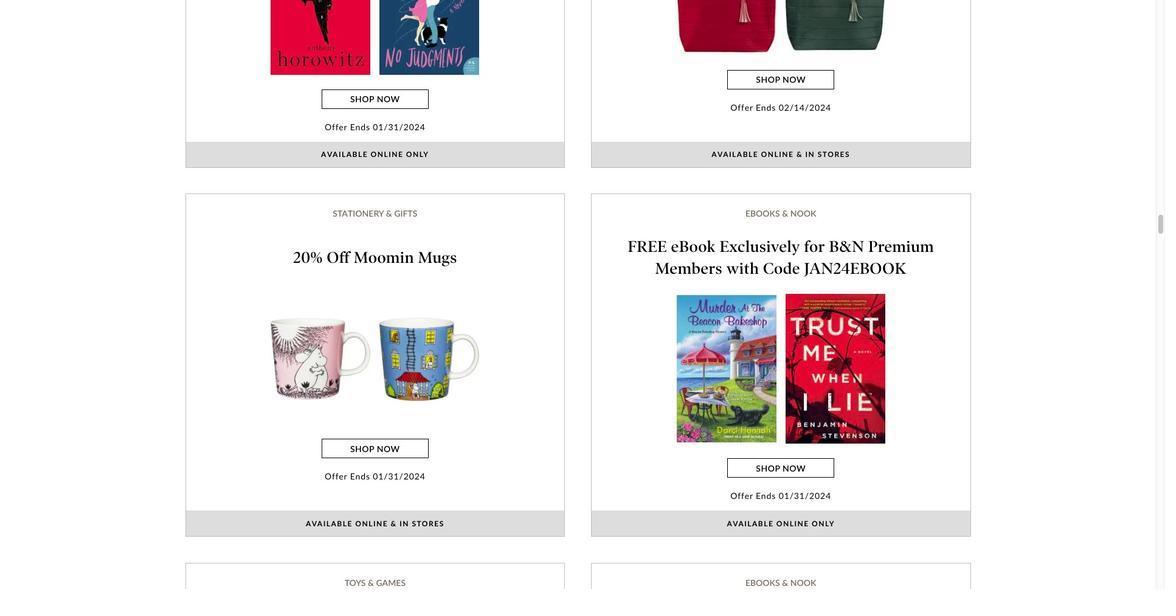 Task type: describe. For each thing, give the bounding box(es) containing it.
1 vertical spatial in
[[400, 519, 409, 528]]

code
[[763, 259, 801, 278]]

0 vertical spatial available online & in stores
[[712, 150, 851, 159]]

offer ends 01/31/2024 for 20% off moomin mugs
[[325, 471, 426, 481]]

20% off moomin mugs
[[293, 248, 457, 267]]

0 vertical spatial only
[[406, 150, 429, 159]]

1 vertical spatial available online only
[[727, 519, 835, 528]]

0 vertical spatial 01/31/2024
[[373, 121, 426, 132]]

gifts
[[394, 208, 418, 219]]

0 vertical spatial stores
[[818, 150, 851, 159]]

moomin
[[354, 248, 414, 267]]

members
[[656, 259, 723, 278]]

b&n
[[830, 237, 865, 256]]

toys & games
[[345, 577, 406, 588]]

stationery
[[333, 208, 384, 219]]

1 ebooks from the top
[[746, 208, 780, 219]]

0 vertical spatial available online only
[[321, 150, 429, 159]]

1 horizontal spatial in
[[806, 150, 816, 159]]

offer ends 02/14/2024
[[731, 102, 832, 112]]



Task type: vqa. For each thing, say whether or not it's contained in the screenshot.
Check'
no



Task type: locate. For each thing, give the bounding box(es) containing it.
1 ebooks & nook from the top
[[746, 208, 817, 219]]

1 vertical spatial 01/31/2024
[[373, 471, 426, 481]]

1 vertical spatial offer ends 01/31/2024
[[325, 471, 426, 481]]

product image image
[[271, 0, 371, 75], [380, 0, 480, 75], [677, 0, 777, 52], [786, 0, 886, 51], [786, 294, 886, 444], [677, 295, 777, 442], [380, 318, 480, 401], [271, 318, 371, 400]]

in
[[806, 150, 816, 159], [400, 519, 409, 528]]

0 vertical spatial in
[[806, 150, 816, 159]]

stores
[[818, 150, 851, 159], [412, 519, 445, 528]]

1 nook from the top
[[791, 208, 817, 219]]

2 vertical spatial 01/31/2024
[[779, 491, 832, 501]]

exclusively
[[720, 237, 801, 256]]

ebooks
[[746, 208, 780, 219], [746, 577, 780, 588]]

2 ebooks from the top
[[746, 577, 780, 588]]

available online & in stores up toys & games
[[306, 519, 445, 528]]

1 vertical spatial available online & in stores
[[306, 519, 445, 528]]

1 vertical spatial ebooks
[[746, 577, 780, 588]]

01/31/2024
[[373, 121, 426, 132], [373, 471, 426, 481], [779, 491, 832, 501]]

ebooks & nook
[[746, 208, 817, 219], [746, 577, 817, 588]]

1 vertical spatial ebooks & nook
[[746, 577, 817, 588]]

1 horizontal spatial available online & in stores
[[712, 150, 851, 159]]

0 horizontal spatial stores
[[412, 519, 445, 528]]

0 horizontal spatial available online only
[[321, 150, 429, 159]]

toys
[[345, 577, 366, 588]]

shop now
[[757, 74, 806, 85], [350, 94, 400, 104], [350, 443, 400, 454], [757, 463, 806, 473]]

20%
[[293, 248, 323, 267]]

offer
[[731, 102, 754, 112], [325, 121, 348, 132], [325, 471, 348, 481], [731, 491, 754, 501]]

02/14/2024
[[779, 102, 832, 112]]

ends
[[756, 102, 777, 112], [350, 121, 370, 132], [350, 471, 370, 481], [756, 491, 777, 501]]

off
[[327, 248, 350, 267]]

nook
[[791, 208, 817, 219], [791, 577, 817, 588]]

only
[[406, 150, 429, 159], [812, 519, 835, 528]]

available online only
[[321, 150, 429, 159], [727, 519, 835, 528]]

available
[[321, 150, 368, 159], [712, 150, 759, 159], [306, 519, 353, 528], [727, 519, 774, 528]]

0 vertical spatial offer ends 01/31/2024
[[325, 121, 426, 132]]

01/31/2024 for free ebook exclusively for b&n premium members with code jan24ebook
[[779, 491, 832, 501]]

games
[[376, 577, 406, 588]]

2 ebooks & nook from the top
[[746, 577, 817, 588]]

with
[[727, 259, 759, 278]]

free
[[628, 237, 667, 256]]

available online & in stores
[[712, 150, 851, 159], [306, 519, 445, 528]]

stationery & gifts
[[333, 208, 418, 219]]

ebook
[[671, 237, 716, 256]]

01/31/2024 for 20% off moomin mugs
[[373, 471, 426, 481]]

in down 02/14/2024
[[806, 150, 816, 159]]

1 vertical spatial nook
[[791, 577, 817, 588]]

2 vertical spatial offer ends 01/31/2024
[[731, 491, 832, 501]]

shop
[[757, 74, 781, 85], [350, 94, 375, 104], [350, 443, 375, 454], [757, 463, 781, 473]]

offer ends 01/31/2024
[[325, 121, 426, 132], [325, 471, 426, 481], [731, 491, 832, 501]]

offer ends 01/31/2024 for free ebook exclusively for b&n premium members with code jan24ebook
[[731, 491, 832, 501]]

available online & in stores down offer ends 02/14/2024
[[712, 150, 851, 159]]

0 horizontal spatial in
[[400, 519, 409, 528]]

0 vertical spatial nook
[[791, 208, 817, 219]]

0 vertical spatial ebooks & nook
[[746, 208, 817, 219]]

1 horizontal spatial available online only
[[727, 519, 835, 528]]

1 horizontal spatial stores
[[818, 150, 851, 159]]

for
[[805, 237, 826, 256]]

mugs
[[418, 248, 457, 267]]

1 vertical spatial only
[[812, 519, 835, 528]]

0 vertical spatial ebooks
[[746, 208, 780, 219]]

now
[[783, 74, 806, 85], [377, 94, 400, 104], [377, 443, 400, 454], [783, 463, 806, 473]]

2 nook from the top
[[791, 577, 817, 588]]

jan24ebook
[[805, 259, 907, 278]]

&
[[797, 150, 803, 159], [386, 208, 392, 219], [783, 208, 789, 219], [391, 519, 397, 528], [368, 577, 374, 588], [783, 577, 789, 588]]

online
[[371, 150, 404, 159], [762, 150, 794, 159], [355, 519, 388, 528], [777, 519, 810, 528]]

1 horizontal spatial only
[[812, 519, 835, 528]]

1 vertical spatial stores
[[412, 519, 445, 528]]

premium
[[869, 237, 935, 256]]

free ebook exclusively for b&n premium members with code jan24ebook
[[628, 237, 935, 278]]

0 horizontal spatial available online & in stores
[[306, 519, 445, 528]]

in up games
[[400, 519, 409, 528]]

shop now link
[[728, 70, 835, 89], [322, 89, 429, 109], [322, 439, 429, 458], [728, 458, 835, 478]]

0 horizontal spatial only
[[406, 150, 429, 159]]



